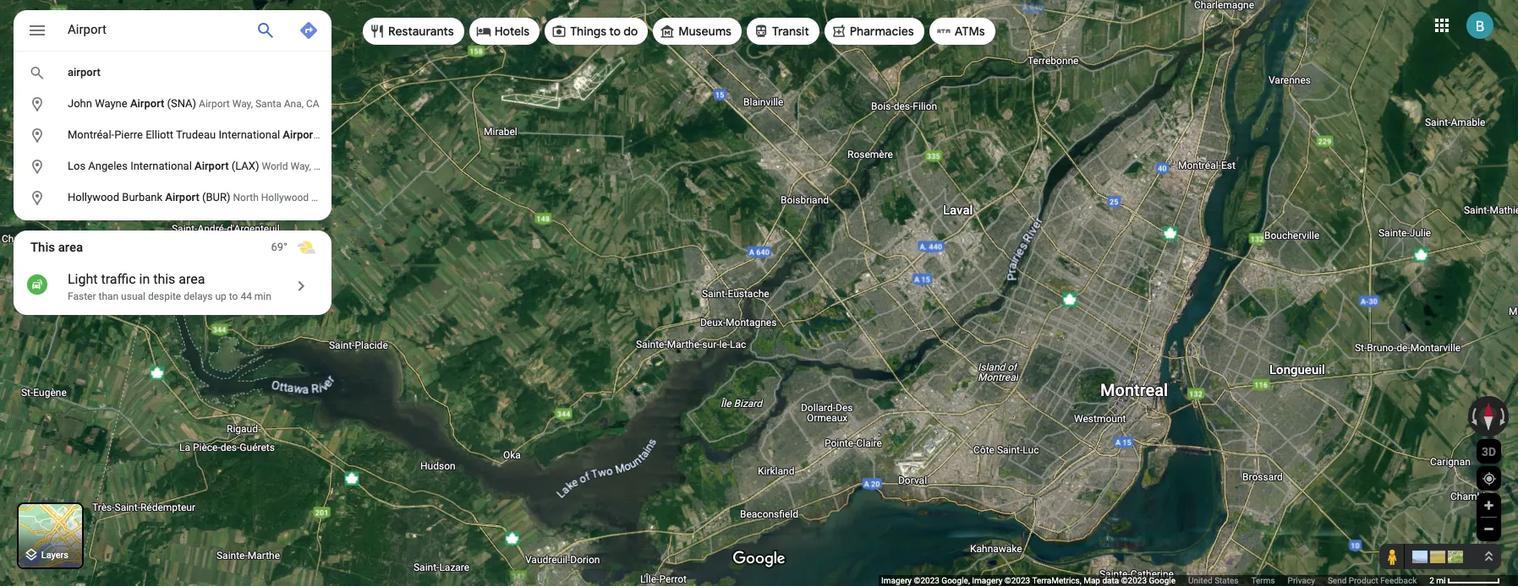 Task type: describe. For each thing, give the bounding box(es) containing it.
3  cell from the top
[[14, 156, 387, 177]]

airport down montréal-pierre elliott trudeau international airport (yul)
[[195, 160, 229, 173]]

airport down ana,
[[283, 129, 317, 141]]

google account: brad klo  
(klobrad84@gmail.com) image
[[1467, 12, 1494, 39]]

layers
[[41, 551, 68, 562]]

1 imagery from the left
[[881, 577, 912, 586]]

museums button
[[653, 11, 742, 52]]

ca inside los angeles international airport (lax) world way, los angeles, ca
[[373, 161, 387, 173]]

2  cell from the top
[[14, 125, 347, 146]]

way, for (lax)
[[291, 161, 311, 173]]

2
[[1430, 577, 1434, 586]]

trudeau
[[176, 129, 216, 141]]

3d
[[1482, 445, 1496, 459]]

 cell
[[14, 62, 321, 83]]

 button
[[14, 10, 61, 54]]

traffic
[[101, 272, 136, 288]]

product
[[1349, 577, 1378, 586]]

0 vertical spatial international
[[219, 129, 280, 141]]

despite
[[148, 291, 181, 303]]

3d button
[[1477, 440, 1501, 464]]

than
[[98, 291, 119, 303]]

(yul)
[[320, 129, 347, 141]]

this area region
[[14, 231, 332, 315]]

0 horizontal spatial hollywood
[[68, 191, 119, 204]]

museums
[[679, 24, 732, 39]]

2 mi
[[1430, 577, 1446, 586]]

things to do
[[570, 24, 638, 39]]

pharmacies
[[850, 24, 914, 39]]

send
[[1328, 577, 1347, 586]]

this area
[[30, 240, 83, 255]]

privacy button
[[1288, 576, 1315, 587]]

hotels
[[495, 24, 530, 39]]

things
[[570, 24, 606, 39]]

delays
[[184, 291, 213, 303]]

1 ©2023 from the left
[[914, 577, 940, 586]]

area inside light traffic in this area faster than usual despite delays up to 44 min
[[179, 272, 205, 288]]

google maps element
[[0, 0, 1518, 587]]

things to do button
[[545, 11, 648, 52]]

airport up elliott
[[130, 97, 164, 110]]


[[27, 19, 47, 42]]

map
[[1084, 577, 1100, 586]]

this
[[153, 272, 175, 288]]

usual
[[121, 291, 145, 303]]

google
[[1149, 577, 1176, 586]]

footer inside google maps element
[[881, 576, 1430, 587]]

atms
[[955, 24, 985, 39]]

feedback
[[1381, 577, 1417, 586]]

light
[[68, 272, 98, 288]]

states
[[1215, 577, 1239, 586]]

69°
[[271, 241, 288, 254]]

in
[[139, 272, 150, 288]]

zoom out image
[[1483, 524, 1495, 536]]

0 horizontal spatial international
[[130, 160, 192, 173]]

john wayne airport (sna) airport way, santa ana, ca
[[68, 97, 319, 110]]

0 horizontal spatial area
[[58, 240, 83, 255]]

none field inside search google maps field
[[68, 19, 242, 40]]

airport
[[68, 66, 101, 79]]

do
[[624, 24, 638, 39]]

show your location image
[[1482, 472, 1497, 487]]

montréal-pierre elliott trudeau international airport (yul)
[[68, 129, 347, 141]]

ca for (bur)
[[376, 192, 389, 204]]

santa
[[255, 98, 281, 110]]

up
[[215, 291, 227, 303]]

montréal-
[[68, 129, 114, 141]]

united
[[1188, 577, 1213, 586]]

to inside button
[[609, 24, 621, 39]]

show street view coverage image
[[1380, 545, 1405, 570]]

mi
[[1436, 577, 1446, 586]]

(lax)
[[232, 160, 259, 173]]

send product feedback button
[[1328, 576, 1417, 587]]

transit
[[772, 24, 809, 39]]

(bur)
[[202, 191, 230, 204]]

4  cell from the top
[[14, 187, 389, 208]]

angeles
[[88, 160, 128, 173]]

transit button
[[747, 11, 819, 52]]

 for los angeles international
[[28, 156, 46, 177]]

terms
[[1251, 577, 1275, 586]]



Task type: locate. For each thing, give the bounding box(es) containing it.
zoom in image
[[1483, 500, 1495, 513]]

airport
[[130, 97, 164, 110], [199, 98, 230, 110], [283, 129, 317, 141], [195, 160, 229, 173], [165, 191, 199, 204]]

1 horizontal spatial hollywood
[[261, 192, 309, 204]]

wayne
[[95, 97, 127, 110]]

Search Google Maps field
[[14, 10, 332, 51]]

ana,
[[284, 98, 304, 110]]

ca inside the hollywood burbank airport (bur) north hollywood way, burbank, ca
[[376, 192, 389, 204]]

way, left santa
[[232, 98, 253, 110]]

faster
[[68, 291, 96, 303]]

0 vertical spatial to
[[609, 24, 621, 39]]

None field
[[68, 19, 242, 40]]

3  from the top
[[28, 156, 46, 177]]

los angeles international airport (lax) world way, los angeles, ca
[[68, 160, 387, 173]]

1 vertical spatial ca
[[373, 161, 387, 173]]

ca right burbank,
[[376, 192, 389, 204]]

ca right ana,
[[306, 98, 319, 110]]

area
[[58, 240, 83, 255], [179, 272, 205, 288]]

los
[[68, 160, 86, 173], [314, 161, 330, 173]]

3 ©2023 from the left
[[1121, 577, 1147, 586]]

1 vertical spatial way,
[[291, 161, 311, 173]]

pierre
[[114, 129, 143, 141]]

hollywood down world
[[261, 192, 309, 204]]

terrametrics,
[[1032, 577, 1082, 586]]

international up (lax) in the top of the page
[[219, 129, 280, 141]]

4  from the top
[[28, 187, 46, 208]]

 cell down (sna)
[[14, 125, 347, 146]]

ca inside john wayne airport (sna) airport way, santa ana, ca
[[306, 98, 319, 110]]

1 vertical spatial area
[[179, 272, 205, 288]]

 cell down  cell
[[14, 93, 321, 115]]

ca right angeles,
[[373, 161, 387, 173]]

 for montréal-pierre elliott trudeau international
[[28, 125, 46, 146]]

 cell down trudeau
[[14, 156, 387, 177]]

©2023 left terrametrics, at the bottom of the page
[[1005, 577, 1030, 586]]

way, right world
[[291, 161, 311, 173]]

 left "angeles"
[[28, 156, 46, 177]]

©2023 right data
[[1121, 577, 1147, 586]]

0 vertical spatial area
[[58, 240, 83, 255]]

2 mi button
[[1430, 577, 1500, 586]]

data
[[1102, 577, 1119, 586]]

1 horizontal spatial way,
[[291, 161, 311, 173]]

elliott
[[146, 129, 173, 141]]

to
[[609, 24, 621, 39], [229, 291, 238, 303]]

©2023
[[914, 577, 940, 586], [1005, 577, 1030, 586], [1121, 577, 1147, 586]]

2 imagery from the left
[[972, 577, 1003, 586]]

privacy
[[1288, 577, 1315, 586]]

john
[[68, 97, 92, 110]]

1 horizontal spatial ©2023
[[1005, 577, 1030, 586]]

light traffic in this area faster than usual despite delays up to 44 min
[[68, 272, 271, 303]]

none search field inside google maps element
[[14, 10, 389, 221]]

0 horizontal spatial los
[[68, 160, 86, 173]]

 cell
[[14, 93, 321, 115], [14, 125, 347, 146], [14, 156, 387, 177], [14, 187, 389, 208]]

way, for north
[[311, 192, 332, 204]]

international down elliott
[[130, 160, 192, 173]]

2 vertical spatial way,
[[311, 192, 332, 204]]

google,
[[942, 577, 970, 586]]

restaurants
[[388, 24, 454, 39]]

2  from the top
[[28, 125, 46, 146]]

1 horizontal spatial international
[[219, 129, 280, 141]]

los left angeles,
[[314, 161, 330, 173]]

 left montréal-
[[28, 125, 46, 146]]

0 horizontal spatial ©2023
[[914, 577, 940, 586]]

way, inside john wayne airport (sna) airport way, santa ana, ca
[[232, 98, 253, 110]]

way,
[[232, 98, 253, 110], [291, 161, 311, 173], [311, 192, 332, 204]]

pharmacies button
[[824, 11, 924, 52]]

1 horizontal spatial los
[[314, 161, 330, 173]]

1 vertical spatial to
[[229, 291, 238, 303]]

way, inside the hollywood burbank airport (bur) north hollywood way, burbank, ca
[[311, 192, 332, 204]]

north
[[233, 192, 259, 204]]

1 horizontal spatial to
[[609, 24, 621, 39]]

suggestions grid
[[14, 51, 389, 221]]

 down  in the left of the page
[[28, 93, 46, 115]]

0 horizontal spatial way,
[[232, 98, 253, 110]]

ca
[[306, 98, 319, 110], [373, 161, 387, 173], [376, 192, 389, 204]]

none search field containing 
[[14, 10, 389, 221]]

to left do
[[609, 24, 621, 39]]

los inside los angeles international airport (lax) world way, los angeles, ca
[[314, 161, 330, 173]]

(sna)
[[167, 97, 196, 110]]

footer containing imagery ©2023 google, imagery ©2023 terrametrics, map data ©2023 google
[[881, 576, 1430, 587]]

burbank
[[122, 191, 162, 204]]

imagery right google,
[[972, 577, 1003, 586]]

0 horizontal spatial imagery
[[881, 577, 912, 586]]


[[28, 62, 46, 83]]

1 vertical spatial international
[[130, 160, 192, 173]]

send product feedback
[[1328, 577, 1417, 586]]

1 horizontal spatial area
[[179, 272, 205, 288]]

0 horizontal spatial to
[[229, 291, 238, 303]]

0 vertical spatial way,
[[232, 98, 253, 110]]

min
[[254, 291, 271, 303]]

area right this
[[58, 240, 83, 255]]

1  from the top
[[28, 93, 46, 115]]

terms button
[[1251, 576, 1275, 587]]

2 ©2023 from the left
[[1005, 577, 1030, 586]]

restaurants button
[[363, 11, 464, 52]]

way, left burbank,
[[311, 192, 332, 204]]

angeles,
[[333, 161, 371, 173]]

airport inside john wayne airport (sna) airport way, santa ana, ca
[[199, 98, 230, 110]]

None search field
[[14, 10, 389, 221]]

 up this
[[28, 187, 46, 208]]

to inside light traffic in this area faster than usual despite delays up to 44 min
[[229, 291, 238, 303]]

1 horizontal spatial imagery
[[972, 577, 1003, 586]]

atms button
[[929, 11, 995, 52]]

airport up montréal-pierre elliott trudeau international airport (yul)
[[199, 98, 230, 110]]

footer
[[881, 576, 1430, 587]]

0 vertical spatial ca
[[306, 98, 319, 110]]

world
[[262, 161, 288, 173]]

 for hollywood burbank
[[28, 187, 46, 208]]

imagery ©2023 google, imagery ©2023 terrametrics, map data ©2023 google
[[881, 577, 1176, 586]]

area up delays
[[179, 272, 205, 288]]

hollywood inside the hollywood burbank airport (bur) north hollywood way, burbank, ca
[[261, 192, 309, 204]]

2 horizontal spatial ©2023
[[1121, 577, 1147, 586]]

ca for (sna)
[[306, 98, 319, 110]]

44
[[241, 291, 252, 303]]

airport left (bur)
[[165, 191, 199, 204]]

los left "angeles"
[[68, 160, 86, 173]]

partly cloudy image
[[296, 238, 316, 258]]

way, inside los angeles international airport (lax) world way, los angeles, ca
[[291, 161, 311, 173]]

united states button
[[1188, 576, 1239, 587]]

burbank,
[[334, 192, 374, 204]]

©2023 left google,
[[914, 577, 940, 586]]

 for john wayne
[[28, 93, 46, 115]]

 cell down los angeles international airport (lax) world way, los angeles, ca
[[14, 187, 389, 208]]

this
[[30, 240, 55, 255]]

hollywood burbank airport (bur) north hollywood way, burbank, ca
[[68, 191, 389, 204]]


[[28, 93, 46, 115], [28, 125, 46, 146], [28, 156, 46, 177], [28, 187, 46, 208]]

hollywood
[[68, 191, 119, 204], [261, 192, 309, 204]]

2 horizontal spatial way,
[[311, 192, 332, 204]]

2 vertical spatial ca
[[376, 192, 389, 204]]

international
[[219, 129, 280, 141], [130, 160, 192, 173]]

hollywood down "angeles"
[[68, 191, 119, 204]]

imagery left google,
[[881, 577, 912, 586]]

to right up
[[229, 291, 238, 303]]

1  cell from the top
[[14, 93, 321, 115]]

imagery
[[881, 577, 912, 586], [972, 577, 1003, 586]]

hotels button
[[469, 11, 540, 52]]

united states
[[1188, 577, 1239, 586]]



Task type: vqa. For each thing, say whether or not it's contained in the screenshot.
Search Google Maps field
yes



